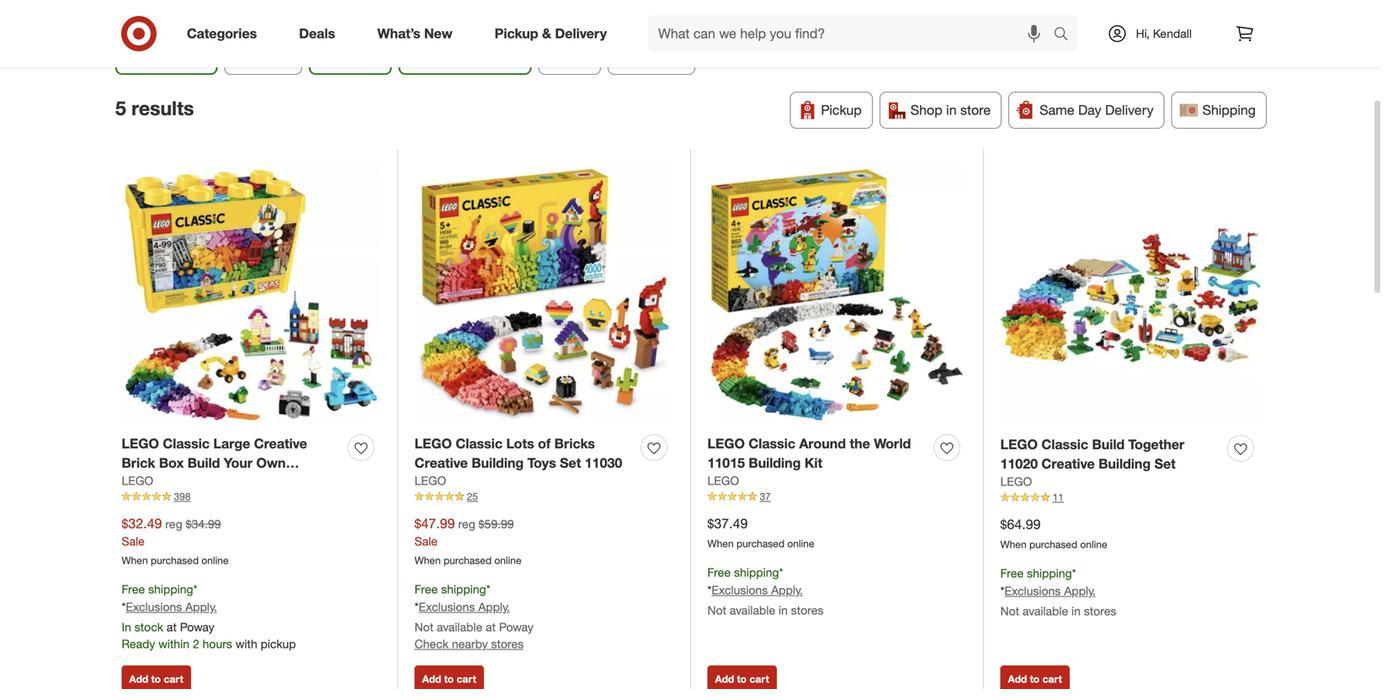 Task type: locate. For each thing, give the bounding box(es) containing it.
1 vertical spatial delivery
[[1106, 102, 1154, 118]]

0 horizontal spatial stores
[[491, 637, 524, 652]]

shipping inside free shipping * * exclusions apply. in stock at  poway ready within 2 hours with pickup
[[148, 582, 193, 597]]

1 horizontal spatial build
[[1093, 437, 1125, 453]]

fpo/apo
[[622, 48, 681, 64]]

free inside free shipping * * exclusions apply. not available at poway check nearby stores
[[415, 582, 438, 597]]

online
[[788, 538, 815, 550], [1081, 539, 1108, 551], [202, 555, 229, 567], [495, 555, 522, 567]]

2 horizontal spatial in
[[1072, 604, 1081, 619]]

building inside lego classic build together 11020 creative building set
[[1099, 456, 1151, 472]]

exclusions apply. link for lego classic build together 11020 creative building set
[[1005, 584, 1096, 599]]

when inside $47.99 reg $59.99 sale when purchased online
[[415, 555, 441, 567]]

1 cart from the left
[[164, 673, 183, 686]]

kids
[[215, 474, 243, 491]]

4 add from the left
[[1008, 673, 1028, 686]]

cart for lego classic around the world 11015 building kit
[[750, 673, 770, 686]]

kit right kids
[[303, 474, 321, 491]]

2 add to cart from the left
[[422, 673, 476, 686]]

1 sale from the left
[[122, 534, 145, 549]]

1 vertical spatial kit
[[303, 474, 321, 491]]

4 add to cart button from the left
[[1001, 666, 1070, 690]]

free shipping * * exclusions apply. not available in stores down $37.49 when purchased online in the bottom right of the page
[[708, 565, 824, 618]]

lego inside 'lego classic lots of bricks creative building toys set 11030'
[[415, 436, 452, 452]]

pickup & delivery
[[495, 25, 607, 42]]

add to cart for lego classic lots of bricks creative building toys set 11030
[[422, 673, 476, 686]]

shipping
[[1203, 102, 1256, 118]]

lego link
[[122, 473, 153, 490], [415, 473, 446, 490], [708, 473, 739, 490], [1001, 474, 1032, 491]]

poway up 2
[[180, 620, 215, 635]]

0 horizontal spatial set
[[560, 455, 581, 471]]

filter
[[152, 48, 185, 64]]

exclusions up stock
[[126, 600, 182, 615]]

when down $32.49
[[122, 555, 148, 567]]

purchased inside the $64.99 when purchased online
[[1030, 539, 1078, 551]]

1 to from the left
[[151, 673, 161, 686]]

building
[[472, 455, 524, 471], [749, 455, 801, 471], [1099, 456, 1151, 472], [247, 474, 299, 491]]

what's new
[[377, 25, 453, 42]]

free shipping * * exclusions apply. not available in stores
[[708, 565, 824, 618], [1001, 566, 1117, 619]]

exclusions apply. link down the $64.99 when purchased online
[[1005, 584, 1096, 599]]

when down $37.49
[[708, 538, 734, 550]]

to for lego classic lots of bricks creative building toys set 11030
[[444, 673, 454, 686]]

reg down the 398
[[165, 517, 183, 532]]

2 horizontal spatial not
[[1001, 604, 1020, 619]]

classic up the 11
[[1042, 437, 1089, 453]]

free shipping * * exclusions apply. not available at poway check nearby stores
[[415, 582, 534, 652]]

(3)
[[189, 48, 204, 64]]

lego link down "11015"
[[708, 473, 739, 490]]

lego classic large creative brick box build your own creative toys, kids building kit 10698 image
[[122, 165, 381, 425], [122, 165, 381, 425]]

at up nearby
[[486, 620, 496, 635]]

3 to from the left
[[737, 673, 747, 686]]

lego
[[122, 436, 159, 452], [415, 436, 452, 452], [708, 436, 745, 452], [1001, 437, 1038, 453], [122, 474, 153, 489], [415, 474, 446, 489], [708, 474, 739, 489], [1001, 475, 1032, 489]]

1 horizontal spatial in
[[947, 102, 957, 118]]

large
[[213, 436, 250, 452]]

hi,
[[1136, 26, 1150, 41]]

creative up the 11
[[1042, 456, 1095, 472]]

classic for large
[[163, 436, 210, 452]]

free
[[708, 565, 731, 580], [1001, 566, 1024, 581], [122, 582, 145, 597], [415, 582, 438, 597]]

available up check nearby stores button at the left bottom
[[437, 620, 483, 635]]

2 poway from the left
[[499, 620, 534, 635]]

at inside free shipping * * exclusions apply. not available at poway check nearby stores
[[486, 620, 496, 635]]

free for lego classic build together 11020 creative building set
[[1001, 566, 1024, 581]]

lego link for lego classic lots of bricks creative building toys set 11030
[[415, 473, 446, 490]]

4 add to cart from the left
[[1008, 673, 1063, 686]]

free down $37.49
[[708, 565, 731, 580]]

exclusions for lego classic build together 11020 creative building set
[[1005, 584, 1061, 599]]

free up in
[[122, 582, 145, 597]]

exclusions inside free shipping * * exclusions apply. in stock at  poway ready within 2 hours with pickup
[[126, 600, 182, 615]]

not
[[708, 603, 727, 618], [1001, 604, 1020, 619], [415, 620, 434, 635]]

poway inside free shipping * * exclusions apply. in stock at  poway ready within 2 hours with pickup
[[180, 620, 215, 635]]

exclusions inside free shipping * * exclusions apply. not available at poway check nearby stores
[[419, 600, 475, 615]]

1 poway from the left
[[180, 620, 215, 635]]

deals link
[[285, 15, 356, 52]]

poway up check nearby stores button at the left bottom
[[499, 620, 534, 635]]

purchased down $64.99
[[1030, 539, 1078, 551]]

pickup
[[495, 25, 539, 42], [821, 102, 862, 118]]

3 add from the left
[[715, 673, 735, 686]]

reg
[[165, 517, 183, 532], [458, 517, 476, 532]]

kit down around
[[805, 455, 823, 471]]

0 horizontal spatial at
[[167, 620, 177, 635]]

purchased down $34.99
[[151, 555, 199, 567]]

pickup for pickup
[[821, 102, 862, 118]]

lego inside lego classic large creative brick box build your own creative toys, kids building kit 10698
[[122, 436, 159, 452]]

purchased down $59.99
[[444, 555, 492, 567]]

online down 11 'link'
[[1081, 539, 1108, 551]]

apply. up nearby
[[478, 600, 510, 615]]

online down 37 link
[[788, 538, 815, 550]]

pickup down what can we help you find? suggestions appear below search box on the top
[[821, 102, 862, 118]]

pickup left &
[[495, 25, 539, 42]]

set down bricks
[[560, 455, 581, 471]]

delivery right &
[[555, 25, 607, 42]]

free inside free shipping * * exclusions apply. in stock at  poway ready within 2 hours with pickup
[[122, 582, 145, 597]]

2 cart from the left
[[457, 673, 476, 686]]

building up 37
[[749, 455, 801, 471]]

at for $32.49
[[167, 620, 177, 635]]

add for lego classic build together 11020 creative building set
[[1008, 673, 1028, 686]]

1 horizontal spatial kit
[[805, 455, 823, 471]]

cart for lego classic build together 11020 creative building set
[[1043, 673, 1063, 686]]

*
[[779, 565, 784, 580], [1072, 566, 1077, 581], [193, 582, 197, 597], [486, 582, 491, 597], [708, 583, 712, 598], [1001, 584, 1005, 599], [122, 600, 126, 615], [415, 600, 419, 615]]

build up toys,
[[188, 455, 220, 471]]

when down $64.99
[[1001, 539, 1027, 551]]

25 link
[[415, 490, 674, 505]]

poway for $32.49
[[180, 620, 215, 635]]

sale inside $32.49 reg $34.99 sale when purchased online
[[122, 534, 145, 549]]

classic inside 'lego classic lots of bricks creative building toys set 11030'
[[456, 436, 503, 452]]

lego for lego classic around the world 11015 building kit
[[708, 436, 745, 452]]

shipping for lego classic large creative brick box build your own creative toys, kids building kit 10698
[[148, 582, 193, 597]]

1 horizontal spatial at
[[486, 620, 496, 635]]

building down the lots
[[472, 455, 524, 471]]

apply. down $37.49 when purchased online in the bottom right of the page
[[771, 583, 803, 598]]

not inside free shipping * * exclusions apply. not available at poway check nearby stores
[[415, 620, 434, 635]]

1 horizontal spatial poway
[[499, 620, 534, 635]]

3 add to cart button from the left
[[708, 666, 777, 690]]

sale for $32.49
[[122, 534, 145, 549]]

set down together
[[1155, 456, 1176, 472]]

check
[[415, 637, 449, 652]]

in down the $64.99 when purchased online
[[1072, 604, 1081, 619]]

1 at from the left
[[167, 620, 177, 635]]

lego link down brick
[[122, 473, 153, 490]]

when inside $37.49 when purchased online
[[708, 538, 734, 550]]

exclusions for lego classic large creative brick box build your own creative toys, kids building kit 10698
[[126, 600, 182, 615]]

0 horizontal spatial reg
[[165, 517, 183, 532]]

1 reg from the left
[[165, 517, 183, 532]]

classic
[[163, 436, 210, 452], [456, 436, 503, 452], [749, 436, 796, 452], [1042, 437, 1089, 453]]

build left together
[[1093, 437, 1125, 453]]

lego for 'lego' link related to lego classic large creative brick box build your own creative toys, kids building kit 10698
[[122, 474, 153, 489]]

lego classic build together 11020 creative building set link
[[1001, 435, 1221, 474]]

classic inside lego classic build together 11020 creative building set
[[1042, 437, 1089, 453]]

your
[[224, 455, 253, 471]]

0 vertical spatial kit
[[805, 455, 823, 471]]

2 reg from the left
[[458, 517, 476, 532]]

0 horizontal spatial not
[[415, 620, 434, 635]]

delivery inside button
[[1106, 102, 1154, 118]]

1 horizontal spatial sale
[[415, 534, 438, 549]]

pickup
[[261, 637, 296, 652]]

exclusions apply. link for lego classic around the world 11015 building kit
[[712, 583, 803, 598]]

lego classic around the world 11015 building kit image
[[708, 165, 967, 425], [708, 165, 967, 425]]

at
[[167, 620, 177, 635], [486, 620, 496, 635]]

0 horizontal spatial pickup
[[495, 25, 539, 42]]

0 horizontal spatial poway
[[180, 620, 215, 635]]

at inside free shipping * * exclusions apply. in stock at  poway ready within 2 hours with pickup
[[167, 620, 177, 635]]

classic inside lego classic large creative brick box build your own creative toys, kids building kit 10698
[[163, 436, 210, 452]]

shop in store
[[911, 102, 991, 118]]

apply. down the $64.99 when purchased online
[[1065, 584, 1096, 599]]

building inside lego classic large creative brick box build your own creative toys, kids building kit 10698
[[247, 474, 299, 491]]

shipping
[[734, 565, 779, 580], [1027, 566, 1072, 581], [148, 582, 193, 597], [441, 582, 486, 597]]

creative up 25
[[415, 455, 468, 471]]

exclusions up check
[[419, 600, 475, 615]]

sale inside $47.99 reg $59.99 sale when purchased online
[[415, 534, 438, 549]]

building up 11 'link'
[[1099, 456, 1151, 472]]

classic left around
[[749, 436, 796, 452]]

add for lego classic around the world 11015 building kit
[[715, 673, 735, 686]]

check nearby stores button
[[415, 636, 524, 653]]

shipping for lego classic build together 11020 creative building set
[[1027, 566, 1072, 581]]

fpo/apo button
[[608, 38, 695, 75]]

4 cart from the left
[[1043, 673, 1063, 686]]

1 add to cart button from the left
[[122, 666, 191, 690]]

free for lego classic around the world 11015 building kit
[[708, 565, 731, 580]]

set inside lego classic build together 11020 creative building set
[[1155, 456, 1176, 472]]

add for lego classic large creative brick box build your own creative toys, kids building kit 10698
[[129, 673, 148, 686]]

online down $34.99
[[202, 555, 229, 567]]

0 vertical spatial pickup
[[495, 25, 539, 42]]

not for $37.49
[[708, 603, 727, 618]]

2 horizontal spatial available
[[1023, 604, 1069, 619]]

apply.
[[771, 583, 803, 598], [1065, 584, 1096, 599], [185, 600, 217, 615], [478, 600, 510, 615]]

kit inside the lego classic around the world 11015 building kit
[[805, 455, 823, 471]]

1 horizontal spatial pickup
[[821, 102, 862, 118]]

apply. for your
[[185, 600, 217, 615]]

delivery
[[555, 25, 607, 42], [1106, 102, 1154, 118]]

shipping down the $64.99 when purchased online
[[1027, 566, 1072, 581]]

lego for lego classic large creative brick box build your own creative toys, kids building kit 10698
[[122, 436, 159, 452]]

shipping button
[[1172, 92, 1267, 129]]

2 to from the left
[[444, 673, 454, 686]]

lego link up $47.99
[[415, 473, 446, 490]]

building inside 'lego classic lots of bricks creative building toys set 11030'
[[472, 455, 524, 471]]

purchased inside $37.49 when purchased online
[[737, 538, 785, 550]]

stores inside free shipping * * exclusions apply. not available at poway check nearby stores
[[491, 637, 524, 652]]

exclusions apply. link up stock
[[126, 600, 217, 615]]

reg inside $32.49 reg $34.99 sale when purchased online
[[165, 517, 183, 532]]

2 horizontal spatial stores
[[1084, 604, 1117, 619]]

add to cart
[[129, 673, 183, 686], [422, 673, 476, 686], [715, 673, 770, 686], [1008, 673, 1063, 686]]

sale down $47.99
[[415, 534, 438, 549]]

0 horizontal spatial in
[[779, 603, 788, 618]]

free down $64.99
[[1001, 566, 1024, 581]]

building down the 'own'
[[247, 474, 299, 491]]

poway for $47.99
[[499, 620, 534, 635]]

free for lego classic large creative brick box build your own creative toys, kids building kit 10698
[[122, 582, 145, 597]]

sale down $32.49
[[122, 534, 145, 549]]

1 horizontal spatial available
[[730, 603, 776, 618]]

exclusions down $37.49 when purchased online in the bottom right of the page
[[712, 583, 768, 598]]

filter (3)
[[152, 48, 204, 64]]

reg inside $47.99 reg $59.99 sale when purchased online
[[458, 517, 476, 532]]

1 horizontal spatial reg
[[458, 517, 476, 532]]

0 horizontal spatial delivery
[[555, 25, 607, 42]]

exclusions apply. link up nearby
[[419, 600, 510, 615]]

0 horizontal spatial sale
[[122, 534, 145, 549]]

available down $37.49 when purchased online in the bottom right of the page
[[730, 603, 776, 618]]

purchased
[[737, 538, 785, 550], [1030, 539, 1078, 551], [151, 555, 199, 567], [444, 555, 492, 567]]

$64.99 when purchased online
[[1001, 516, 1108, 551]]

0 horizontal spatial free shipping * * exclusions apply. not available in stores
[[708, 565, 824, 618]]

* down $37.49 when purchased online in the bottom right of the page
[[779, 565, 784, 580]]

pickup inside button
[[821, 102, 862, 118]]

exclusions for lego classic around the world 11015 building kit
[[712, 583, 768, 598]]

same
[[1040, 102, 1075, 118]]

2 add to cart button from the left
[[415, 666, 484, 690]]

0 horizontal spatial available
[[437, 620, 483, 635]]

shipping up stock
[[148, 582, 193, 597]]

classic left the lots
[[456, 436, 503, 452]]

creative inside 'lego classic lots of bricks creative building toys set 11030'
[[415, 455, 468, 471]]

2 add from the left
[[422, 673, 441, 686]]

reg down 25
[[458, 517, 476, 532]]

0 horizontal spatial kit
[[303, 474, 321, 491]]

creative
[[254, 436, 307, 452], [415, 455, 468, 471], [1042, 456, 1095, 472], [122, 474, 175, 491]]

with
[[236, 637, 257, 652]]

lego classic lots of bricks creative building toys set 11030 image
[[415, 165, 674, 425], [415, 165, 674, 425]]

2 sale from the left
[[415, 534, 438, 549]]

lego for lego classic build together 11020 creative building set
[[1001, 437, 1038, 453]]

when inside the $64.99 when purchased online
[[1001, 539, 1027, 551]]

&
[[542, 25, 552, 42]]

1 horizontal spatial delivery
[[1106, 102, 1154, 118]]

lego inside lego classic build together 11020 creative building set
[[1001, 437, 1038, 453]]

1 add to cart from the left
[[129, 673, 183, 686]]

stock
[[135, 620, 163, 635]]

what's
[[377, 25, 421, 42]]

kit
[[805, 455, 823, 471], [303, 474, 321, 491]]

build
[[1093, 437, 1125, 453], [188, 455, 220, 471]]

4 to from the left
[[1030, 673, 1040, 686]]

3 add to cart from the left
[[715, 673, 770, 686]]

cart
[[164, 673, 183, 686], [457, 673, 476, 686], [750, 673, 770, 686], [1043, 673, 1063, 686]]

sale
[[122, 534, 145, 549], [415, 534, 438, 549]]

apply. up 2
[[185, 600, 217, 615]]

lego classic around the world 11015 building kit link
[[708, 434, 928, 473]]

lego link down 11020
[[1001, 474, 1032, 491]]

add
[[129, 673, 148, 686], [422, 673, 441, 686], [715, 673, 735, 686], [1008, 673, 1028, 686]]

lego inside the lego classic around the world 11015 building kit
[[708, 436, 745, 452]]

3 cart from the left
[[750, 673, 770, 686]]

when
[[708, 538, 734, 550], [1001, 539, 1027, 551], [122, 555, 148, 567], [415, 555, 441, 567]]

exclusions down the $64.99 when purchased online
[[1005, 584, 1061, 599]]

1 horizontal spatial set
[[1155, 456, 1176, 472]]

lego for lego classic lots of bricks creative building toys set 11030
[[415, 436, 452, 452]]

lego classic build together 11020 creative building set image
[[1001, 165, 1261, 426], [1001, 165, 1261, 426]]

brick
[[122, 455, 155, 471]]

2 at from the left
[[486, 620, 496, 635]]

building for around
[[749, 455, 801, 471]]

free up check
[[415, 582, 438, 597]]

1 horizontal spatial not
[[708, 603, 727, 618]]

exclusions apply. link down $37.49 when purchased online in the bottom right of the page
[[712, 583, 803, 598]]

available for $37.49
[[730, 603, 776, 618]]

classic up the box
[[163, 436, 210, 452]]

0 horizontal spatial build
[[188, 455, 220, 471]]

available
[[730, 603, 776, 618], [1023, 604, 1069, 619], [437, 620, 483, 635]]

1 horizontal spatial free shipping * * exclusions apply. not available in stores
[[1001, 566, 1117, 619]]

online down $59.99
[[495, 555, 522, 567]]

1 add from the left
[[129, 673, 148, 686]]

lego for lego classic build together 11020 creative building set 'lego' link
[[1001, 475, 1032, 489]]

the
[[850, 436, 871, 452]]

building inside the lego classic around the world 11015 building kit
[[749, 455, 801, 471]]

lego for lego classic around the world 11015 building kit's 'lego' link
[[708, 474, 739, 489]]

shipping inside free shipping * * exclusions apply. not available at poway check nearby stores
[[441, 582, 486, 597]]

results
[[132, 97, 194, 120]]

available down the $64.99 when purchased online
[[1023, 604, 1069, 619]]

* up in
[[122, 600, 126, 615]]

1 vertical spatial pickup
[[821, 102, 862, 118]]

what's new link
[[363, 15, 474, 52]]

when down $47.99
[[415, 555, 441, 567]]

delivery for same day delivery
[[1106, 102, 1154, 118]]

1 horizontal spatial stores
[[791, 603, 824, 618]]

add to cart button
[[122, 666, 191, 690], [415, 666, 484, 690], [708, 666, 777, 690], [1001, 666, 1070, 690]]

add to cart button for lego classic large creative brick box build your own creative toys, kids building kit 10698
[[122, 666, 191, 690]]

apply. inside free shipping * * exclusions apply. in stock at  poway ready within 2 hours with pickup
[[185, 600, 217, 615]]

shipping down $47.99 reg $59.99 sale when purchased online
[[441, 582, 486, 597]]

free shipping * * exclusions apply. not available in stores down the $64.99 when purchased online
[[1001, 566, 1117, 619]]

poway inside free shipping * * exclusions apply. not available at poway check nearby stores
[[499, 620, 534, 635]]

kit inside lego classic large creative brick box build your own creative toys, kids building kit 10698
[[303, 474, 321, 491]]

classic inside the lego classic around the world 11015 building kit
[[749, 436, 796, 452]]

delivery right day
[[1106, 102, 1154, 118]]

apply. inside free shipping * * exclusions apply. not available at poway check nearby stores
[[478, 600, 510, 615]]

in down $37.49 when purchased online in the bottom right of the page
[[779, 603, 788, 618]]

0 vertical spatial delivery
[[555, 25, 607, 42]]

purchased inside $47.99 reg $59.99 sale when purchased online
[[444, 555, 492, 567]]

lego classic build together 11020 creative building set
[[1001, 437, 1185, 472]]

0 vertical spatial build
[[1093, 437, 1125, 453]]

stores
[[791, 603, 824, 618], [1084, 604, 1117, 619], [491, 637, 524, 652]]

shipping down $37.49 when purchased online in the bottom right of the page
[[734, 565, 779, 580]]

in left store
[[947, 102, 957, 118]]

1 vertical spatial build
[[188, 455, 220, 471]]

free shipping * * exclusions apply. not available in stores for $64.99
[[1001, 566, 1117, 619]]

purchased down $37.49
[[737, 538, 785, 550]]

lego link for lego classic build together 11020 creative building set
[[1001, 474, 1032, 491]]

5 results
[[115, 97, 194, 120]]

at up within
[[167, 620, 177, 635]]

What can we help you find? suggestions appear below search field
[[648, 15, 1058, 52]]

* down the $64.99 when purchased online
[[1072, 566, 1077, 581]]

lego classic large creative brick box build your own creative toys, kids building kit 10698
[[122, 436, 321, 510]]



Task type: vqa. For each thing, say whether or not it's contained in the screenshot.
Pattern inside the "20ct Thanksgiving Leaves Pattern Guest Towel - Spritz™"
no



Task type: describe. For each thing, give the bounding box(es) containing it.
store
[[961, 102, 991, 118]]

ready
[[122, 637, 155, 652]]

11015
[[708, 455, 745, 471]]

creative inside lego classic build together 11020 creative building set
[[1042, 456, 1095, 472]]

around
[[800, 436, 846, 452]]

add to cart for lego classic around the world 11015 building kit
[[715, 673, 770, 686]]

lego for lego classic lots of bricks creative building toys set 11030 'lego' link
[[415, 474, 446, 489]]

creative up the 'own'
[[254, 436, 307, 452]]

lots
[[506, 436, 534, 452]]

add to cart for lego classic large creative brick box build your own creative toys, kids building kit 10698
[[129, 673, 183, 686]]

free shipping * * exclusions apply. in stock at  poway ready within 2 hours with pickup
[[122, 582, 296, 652]]

in
[[122, 620, 131, 635]]

$59.99
[[479, 517, 514, 532]]

available inside free shipping * * exclusions apply. not available at poway check nearby stores
[[437, 620, 483, 635]]

sale for $47.99
[[415, 534, 438, 549]]

* down $47.99 reg $59.99 sale when purchased online
[[486, 582, 491, 597]]

build inside lego classic large creative brick box build your own creative toys, kids building kit 10698
[[188, 455, 220, 471]]

apply. for toys
[[478, 600, 510, 615]]

hi, kendall
[[1136, 26, 1192, 41]]

box
[[159, 455, 184, 471]]

own
[[256, 455, 286, 471]]

build inside lego classic build together 11020 creative building set
[[1093, 437, 1125, 453]]

add to cart for lego classic build together 11020 creative building set
[[1008, 673, 1063, 686]]

lego classic lots of bricks creative building toys set 11030 link
[[415, 434, 634, 473]]

classic for around
[[749, 436, 796, 452]]

apply. for kit
[[771, 583, 803, 598]]

in inside shop in store 'button'
[[947, 102, 957, 118]]

purchased inside $32.49 reg $34.99 sale when purchased online
[[151, 555, 199, 567]]

exclusions apply. link for lego classic lots of bricks creative building toys set 11030
[[419, 600, 510, 615]]

world
[[874, 436, 911, 452]]

toys
[[528, 455, 556, 471]]

free for lego classic lots of bricks creative building toys set 11030
[[415, 582, 438, 597]]

cart for lego classic large creative brick box build your own creative toys, kids building kit 10698
[[164, 673, 183, 686]]

37 link
[[708, 490, 967, 505]]

add to cart button for lego classic build together 11020 creative building set
[[1001, 666, 1070, 690]]

building for build
[[1099, 456, 1151, 472]]

2
[[193, 637, 199, 652]]

11 link
[[1001, 491, 1261, 505]]

reg for $47.99
[[458, 517, 476, 532]]

shipping for lego classic around the world 11015 building kit
[[734, 565, 779, 580]]

pickup button
[[790, 92, 873, 129]]

add for lego classic lots of bricks creative building toys set 11030
[[422, 673, 441, 686]]

lego classic large creative brick box build your own creative toys, kids building kit 10698 link
[[122, 434, 341, 510]]

available for $64.99
[[1023, 604, 1069, 619]]

pickup & delivery link
[[481, 15, 628, 52]]

stores for $37.49
[[791, 603, 824, 618]]

lego link for lego classic large creative brick box build your own creative toys, kids building kit 10698
[[122, 473, 153, 490]]

to for lego classic build together 11020 creative building set
[[1030, 673, 1040, 686]]

online inside $37.49 when purchased online
[[788, 538, 815, 550]]

$64.99
[[1001, 516, 1041, 533]]

kendall
[[1153, 26, 1192, 41]]

building for lots
[[472, 455, 524, 471]]

classic for lots
[[456, 436, 503, 452]]

apply. for set
[[1065, 584, 1096, 599]]

398
[[174, 491, 191, 503]]

new
[[424, 25, 453, 42]]

shop in store button
[[880, 92, 1002, 129]]

deals
[[299, 25, 335, 42]]

11030
[[585, 455, 623, 471]]

* down $64.99
[[1001, 584, 1005, 599]]

$32.49 reg $34.99 sale when purchased online
[[122, 516, 229, 567]]

shop
[[911, 102, 943, 118]]

add to cart button for lego classic around the world 11015 building kit
[[708, 666, 777, 690]]

5
[[115, 97, 126, 120]]

37
[[760, 491, 771, 503]]

cart for lego classic lots of bricks creative building toys set 11030
[[457, 673, 476, 686]]

classic for build
[[1042, 437, 1089, 453]]

exclusions apply. link for lego classic large creative brick box build your own creative toys, kids building kit 10698
[[126, 600, 217, 615]]

lego classic lots of bricks creative building toys set 11030
[[415, 436, 623, 471]]

online inside the $64.99 when purchased online
[[1081, 539, 1108, 551]]

pickup for pickup & delivery
[[495, 25, 539, 42]]

together
[[1129, 437, 1185, 453]]

set inside 'lego classic lots of bricks creative building toys set 11030'
[[560, 455, 581, 471]]

at for $47.99
[[486, 620, 496, 635]]

lego link for lego classic around the world 11015 building kit
[[708, 473, 739, 490]]

25
[[467, 491, 478, 503]]

11
[[1053, 492, 1064, 504]]

creative up 10698
[[122, 474, 175, 491]]

$37.49
[[708, 516, 748, 532]]

free shipping * * exclusions apply. not available in stores for $37.49
[[708, 565, 824, 618]]

online inside $47.99 reg $59.99 sale when purchased online
[[495, 555, 522, 567]]

same day delivery button
[[1009, 92, 1165, 129]]

stores for $64.99
[[1084, 604, 1117, 619]]

not for $64.99
[[1001, 604, 1020, 619]]

when inside $32.49 reg $34.99 sale when purchased online
[[122, 555, 148, 567]]

* down $37.49
[[708, 583, 712, 598]]

11020
[[1001, 456, 1038, 472]]

exclusions for lego classic lots of bricks creative building toys set 11030
[[419, 600, 475, 615]]

day
[[1079, 102, 1102, 118]]

* down $32.49 reg $34.99 sale when purchased online
[[193, 582, 197, 597]]

categories link
[[173, 15, 278, 52]]

categories
[[187, 25, 257, 42]]

$37.49 when purchased online
[[708, 516, 815, 550]]

of
[[538, 436, 551, 452]]

$47.99 reg $59.99 sale when purchased online
[[415, 516, 522, 567]]

toys,
[[179, 474, 211, 491]]

bricks
[[555, 436, 595, 452]]

10698
[[122, 493, 159, 510]]

to for lego classic large creative brick box build your own creative toys, kids building kit 10698
[[151, 673, 161, 686]]

online inside $32.49 reg $34.99 sale when purchased online
[[202, 555, 229, 567]]

reg for $32.49
[[165, 517, 183, 532]]

search button
[[1046, 15, 1087, 56]]

shipping for lego classic lots of bricks creative building toys set 11030
[[441, 582, 486, 597]]

in for lego classic around the world 11015 building kit
[[779, 603, 788, 618]]

delivery for pickup & delivery
[[555, 25, 607, 42]]

within
[[159, 637, 190, 652]]

search
[[1046, 27, 1087, 43]]

$47.99
[[415, 516, 455, 532]]

$34.99
[[186, 517, 221, 532]]

$32.49
[[122, 516, 162, 532]]

* up check
[[415, 600, 419, 615]]

398 link
[[122, 490, 381, 505]]

hours
[[203, 637, 232, 652]]

nearby
[[452, 637, 488, 652]]

in for lego classic build together 11020 creative building set
[[1072, 604, 1081, 619]]

same day delivery
[[1040, 102, 1154, 118]]

filter (3) button
[[115, 38, 218, 75]]

add to cart button for lego classic lots of bricks creative building toys set 11030
[[415, 666, 484, 690]]

to for lego classic around the world 11015 building kit
[[737, 673, 747, 686]]

lego classic around the world 11015 building kit
[[708, 436, 911, 471]]



